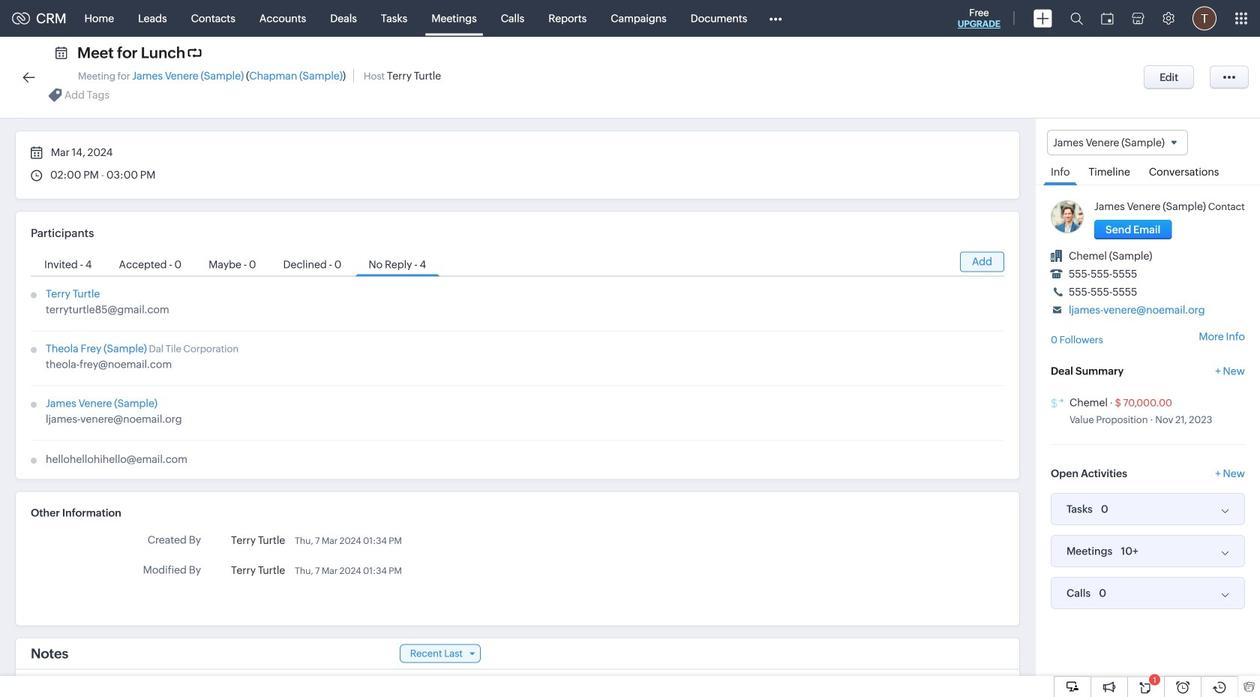 Task type: vqa. For each thing, say whether or not it's contained in the screenshot.
logo
yes



Task type: locate. For each thing, give the bounding box(es) containing it.
calendar image
[[1102, 12, 1115, 24]]

None button
[[1145, 65, 1195, 89], [1095, 220, 1173, 240], [1145, 65, 1195, 89], [1095, 220, 1173, 240]]

None field
[[1048, 130, 1189, 156]]

search image
[[1071, 12, 1084, 25]]

search element
[[1062, 0, 1093, 37]]

create menu image
[[1034, 9, 1053, 27]]

profile element
[[1184, 0, 1226, 36]]



Task type: describe. For each thing, give the bounding box(es) containing it.
create menu element
[[1025, 0, 1062, 36]]

logo image
[[12, 12, 30, 24]]

Other Modules field
[[760, 6, 792, 30]]

profile image
[[1193, 6, 1217, 30]]



